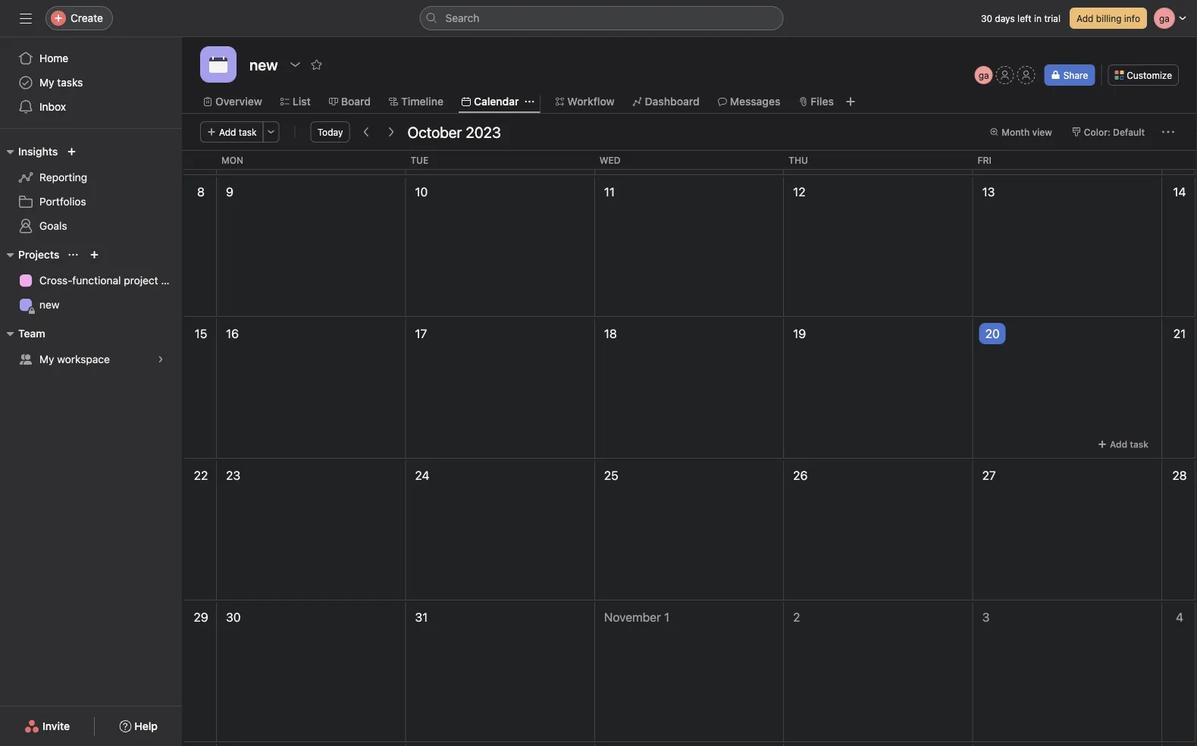 Task type: vqa. For each thing, say whether or not it's contained in the screenshot.
Calendar "link"
yes



Task type: locate. For each thing, give the bounding box(es) containing it.
my workspace
[[39, 353, 110, 366]]

30 left the days
[[981, 13, 993, 24]]

None text field
[[246, 51, 282, 78]]

customize button
[[1108, 64, 1179, 86]]

0 horizontal spatial add
[[219, 127, 236, 137]]

create button
[[46, 6, 113, 30]]

month view
[[1002, 127, 1053, 137]]

insights
[[18, 145, 58, 158]]

30 for 30
[[226, 610, 241, 625]]

dashboard link
[[633, 93, 700, 110]]

0 vertical spatial add task button
[[200, 121, 264, 143]]

17
[[415, 327, 427, 341]]

goals link
[[9, 214, 173, 238]]

1 vertical spatial 30
[[226, 610, 241, 625]]

add
[[1077, 13, 1094, 24], [219, 127, 236, 137], [1110, 439, 1128, 450]]

insights button
[[0, 143, 58, 161]]

left
[[1018, 13, 1032, 24]]

my for my tasks
[[39, 76, 54, 89]]

0 vertical spatial my
[[39, 76, 54, 89]]

goals
[[39, 220, 67, 232]]

1 horizontal spatial add
[[1077, 13, 1094, 24]]

portfolios
[[39, 195, 86, 208]]

19
[[794, 327, 806, 341]]

23
[[226, 468, 240, 483]]

messages link
[[718, 93, 781, 110]]

0 horizontal spatial 30
[[226, 610, 241, 625]]

1 horizontal spatial add task
[[1110, 439, 1149, 450]]

10
[[415, 185, 428, 199]]

0 vertical spatial 30
[[981, 13, 993, 24]]

2 my from the top
[[39, 353, 54, 366]]

13
[[983, 185, 995, 199]]

1 vertical spatial my
[[39, 353, 54, 366]]

1 horizontal spatial add task button
[[1092, 434, 1156, 455]]

0 vertical spatial add task
[[219, 127, 257, 137]]

functional
[[72, 274, 121, 287]]

1 horizontal spatial task
[[1130, 439, 1149, 450]]

30
[[981, 13, 993, 24], [226, 610, 241, 625]]

3
[[983, 610, 990, 625]]

tab actions image
[[525, 97, 534, 106]]

timeline link
[[389, 93, 444, 110]]

ga
[[979, 70, 990, 80]]

new image
[[67, 147, 76, 156]]

inbox
[[39, 101, 66, 113]]

my
[[39, 76, 54, 89], [39, 353, 54, 366]]

show options, current sort, top image
[[69, 250, 78, 259]]

more actions image
[[1163, 126, 1175, 138], [267, 127, 276, 137]]

next month image
[[385, 126, 397, 138]]

project
[[124, 274, 158, 287]]

mon
[[221, 155, 243, 165]]

30 for 30 days left in trial
[[981, 13, 993, 24]]

21
[[1174, 327, 1186, 341]]

add inside button
[[1077, 13, 1094, 24]]

30 right 29
[[226, 610, 241, 625]]

0 vertical spatial add
[[1077, 13, 1094, 24]]

1 vertical spatial add
[[219, 127, 236, 137]]

workspace
[[57, 353, 110, 366]]

calendar
[[474, 95, 519, 108]]

new project or portfolio image
[[90, 250, 99, 259]]

cross-
[[39, 274, 72, 287]]

task
[[239, 127, 257, 137], [1130, 439, 1149, 450]]

add task button
[[200, 121, 264, 143], [1092, 434, 1156, 455]]

8
[[197, 185, 205, 199]]

trial
[[1045, 13, 1061, 24]]

2 horizontal spatial add
[[1110, 439, 1128, 450]]

portfolios link
[[9, 190, 173, 214]]

12
[[794, 185, 806, 199]]

1 my from the top
[[39, 76, 54, 89]]

wed
[[600, 155, 621, 165]]

timeline
[[401, 95, 444, 108]]

1 horizontal spatial 30
[[981, 13, 993, 24]]

4
[[1176, 610, 1184, 625]]

2023
[[466, 123, 501, 141]]

projects
[[18, 248, 59, 261]]

plan
[[161, 274, 182, 287]]

1 vertical spatial task
[[1130, 439, 1149, 450]]

help
[[134, 720, 158, 733]]

hide sidebar image
[[20, 12, 32, 24]]

insights element
[[0, 138, 182, 241]]

team button
[[0, 325, 45, 343]]

team
[[18, 327, 45, 340]]

new
[[39, 298, 60, 311]]

share button
[[1045, 64, 1095, 86]]

add task
[[219, 127, 257, 137], [1110, 439, 1149, 450]]

share
[[1064, 70, 1089, 80]]

my inside teams element
[[39, 353, 54, 366]]

home
[[39, 52, 68, 64]]

workflow link
[[556, 93, 615, 110]]

see details, my workspace image
[[156, 355, 165, 364]]

0 vertical spatial task
[[239, 127, 257, 137]]

previous month image
[[361, 126, 373, 138]]

reporting link
[[9, 165, 173, 190]]

my tasks
[[39, 76, 83, 89]]

my down team
[[39, 353, 54, 366]]

my left 'tasks'
[[39, 76, 54, 89]]

tasks
[[57, 76, 83, 89]]

invite
[[43, 720, 70, 733]]

customize
[[1127, 70, 1173, 80]]

29
[[194, 610, 208, 625]]

add to starred image
[[311, 58, 323, 71]]

my for my workspace
[[39, 353, 54, 366]]

my inside "global" element
[[39, 76, 54, 89]]

create
[[71, 12, 103, 24]]

1 vertical spatial add task button
[[1092, 434, 1156, 455]]



Task type: describe. For each thing, give the bounding box(es) containing it.
list
[[293, 95, 311, 108]]

24
[[415, 468, 430, 483]]

1 horizontal spatial more actions image
[[1163, 126, 1175, 138]]

new link
[[9, 293, 173, 317]]

2 vertical spatial add
[[1110, 439, 1128, 450]]

overview
[[215, 95, 262, 108]]

today button
[[311, 121, 350, 143]]

billing
[[1097, 13, 1122, 24]]

calendar image
[[209, 55, 228, 74]]

color: default button
[[1066, 121, 1152, 143]]

reporting
[[39, 171, 87, 184]]

info
[[1125, 13, 1141, 24]]

help button
[[109, 713, 168, 740]]

0 horizontal spatial add task button
[[200, 121, 264, 143]]

9
[[226, 185, 234, 199]]

2
[[794, 610, 801, 625]]

projects element
[[0, 241, 182, 320]]

1 vertical spatial add task
[[1110, 439, 1149, 450]]

list link
[[281, 93, 311, 110]]

month view button
[[983, 121, 1060, 143]]

add billing info button
[[1070, 8, 1148, 29]]

27
[[983, 468, 996, 483]]

18
[[604, 327, 617, 341]]

inbox link
[[9, 95, 173, 119]]

invite button
[[14, 713, 80, 740]]

show options image
[[289, 58, 301, 71]]

october 2023
[[408, 123, 501, 141]]

cross-functional project plan link
[[9, 269, 182, 293]]

october
[[408, 123, 462, 141]]

22
[[194, 468, 208, 483]]

15
[[195, 327, 207, 341]]

messages
[[730, 95, 781, 108]]

add billing info
[[1077, 13, 1141, 24]]

color: default
[[1085, 127, 1145, 137]]

in
[[1035, 13, 1042, 24]]

dashboard
[[645, 95, 700, 108]]

november 1
[[604, 610, 670, 625]]

days
[[995, 13, 1015, 24]]

cross-functional project plan
[[39, 274, 182, 287]]

board link
[[329, 93, 371, 110]]

november
[[604, 610, 661, 625]]

fri
[[978, 155, 992, 165]]

color:
[[1085, 127, 1111, 137]]

calendar link
[[462, 93, 519, 110]]

28
[[1173, 468, 1188, 483]]

search
[[446, 12, 480, 24]]

workflow
[[568, 95, 615, 108]]

31
[[415, 610, 428, 625]]

16
[[226, 327, 239, 341]]

teams element
[[0, 320, 182, 375]]

board
[[341, 95, 371, 108]]

1
[[664, 610, 670, 625]]

add tab image
[[845, 96, 857, 108]]

global element
[[0, 37, 182, 128]]

26
[[794, 468, 808, 483]]

search button
[[420, 6, 784, 30]]

14
[[1174, 185, 1187, 199]]

today
[[318, 127, 343, 137]]

files link
[[799, 93, 834, 110]]

0 horizontal spatial add task
[[219, 127, 257, 137]]

ga button
[[975, 66, 993, 84]]

search list box
[[420, 6, 784, 30]]

home link
[[9, 46, 173, 71]]

20
[[986, 327, 1000, 341]]

30 days left in trial
[[981, 13, 1061, 24]]

default
[[1114, 127, 1145, 137]]

my tasks link
[[9, 71, 173, 95]]

25
[[604, 468, 619, 483]]

overview link
[[203, 93, 262, 110]]

files
[[811, 95, 834, 108]]

0 horizontal spatial more actions image
[[267, 127, 276, 137]]

thu
[[789, 155, 809, 165]]

0 horizontal spatial task
[[239, 127, 257, 137]]

month
[[1002, 127, 1030, 137]]



